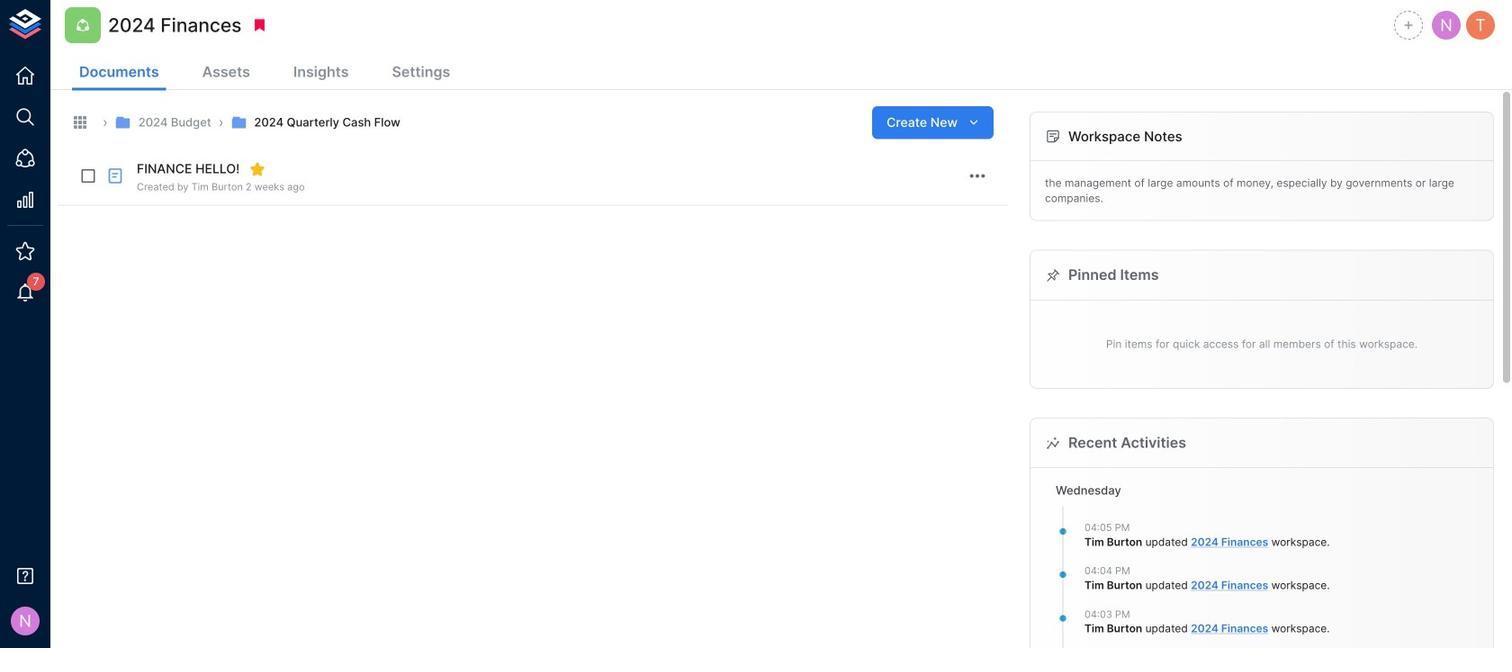 Task type: locate. For each thing, give the bounding box(es) containing it.
remove bookmark image
[[252, 17, 268, 33]]



Task type: vqa. For each thing, say whether or not it's contained in the screenshot.
remove bookmark icon
yes



Task type: describe. For each thing, give the bounding box(es) containing it.
remove favorite image
[[250, 161, 266, 177]]



